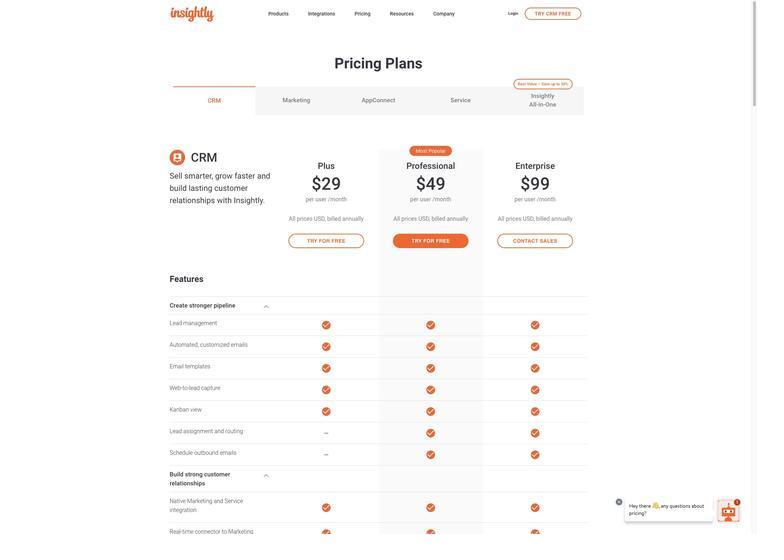 Task type: vqa. For each thing, say whether or not it's contained in the screenshot.
your in the Elevate your support, exceed custome
no



Task type: locate. For each thing, give the bounding box(es) containing it.
3 per from the left
[[515, 196, 523, 203]]

and down build strong customer relationships in the left of the page
[[214, 498, 223, 505]]

free for first try for free button from right
[[436, 238, 450, 244]]

/month inside the $ 99 per user /month
[[537, 196, 556, 203]]

$ down professional
[[416, 174, 426, 194]]

1 horizontal spatial try
[[412, 238, 422, 244]]

emails right customized
[[231, 342, 248, 348]]

2 horizontal spatial all prices usd, billed annually
[[498, 215, 573, 222]]

2 user from the left
[[420, 196, 431, 203]]

and left "routing"
[[215, 428, 224, 435]]

1 horizontal spatial for
[[424, 238, 435, 244]]

2 horizontal spatial try
[[535, 11, 545, 16]]

try for first try for free button from right
[[412, 238, 422, 244]]

1 horizontal spatial /month
[[433, 196, 452, 203]]

emails for automated, customized emails
[[231, 342, 248, 348]]

0 horizontal spatial service
[[225, 498, 243, 505]]

web-to-lead capture
[[170, 385, 220, 392]]

for for first try for free button from right
[[424, 238, 435, 244]]

chevron up image for pipeline
[[262, 303, 271, 311]]

/month down 99 at the top of the page
[[537, 196, 556, 203]]

2 vertical spatial and
[[214, 498, 223, 505]]

2 relationships from the top
[[170, 480, 205, 487]]

1 horizontal spatial try for free
[[412, 238, 450, 244]]

company
[[433, 11, 455, 17]]

1 /month from the left
[[328, 196, 347, 203]]

0 horizontal spatial $
[[312, 174, 322, 194]]

1 annually from the left
[[343, 215, 364, 222]]

1 vertical spatial crm
[[208, 97, 221, 104]]

$ down enterprise
[[521, 174, 531, 194]]

1 horizontal spatial free
[[436, 238, 450, 244]]

service inside service link
[[451, 97, 471, 104]]

3 billed from the left
[[536, 215, 550, 222]]

$ inside $ 49 per user /month
[[416, 174, 426, 194]]

1 lead from the top
[[170, 320, 182, 327]]

billed down the $ 29 per user /month
[[327, 215, 341, 222]]

2 per from the left
[[410, 196, 419, 203]]

usd, down the $ 29 per user /month
[[314, 215, 326, 222]]

lead down "kanban"
[[170, 428, 182, 435]]

relationships down "lasting"
[[170, 196, 215, 205]]

insightly
[[531, 92, 555, 100]]

2 horizontal spatial $
[[521, 174, 531, 194]]

2 free from the left
[[436, 238, 450, 244]]

per inside the $ 99 per user /month
[[515, 196, 523, 203]]

1 usd, from the left
[[314, 215, 326, 222]]

and for service
[[214, 498, 223, 505]]

/month inside the $ 29 per user /month
[[328, 196, 347, 203]]

1 vertical spatial customer
[[204, 471, 230, 478]]

plus
[[318, 161, 335, 171]]

1 relationships from the top
[[170, 196, 215, 205]]

create stronger pipeline
[[170, 302, 235, 309]]

1 vertical spatial lead
[[170, 428, 182, 435]]

all prices usd, billed annually down $ 49 per user /month
[[394, 215, 468, 222]]

service
[[451, 97, 471, 104], [225, 498, 243, 505]]

customer up with
[[214, 184, 248, 193]]

2 annually from the left
[[447, 215, 468, 222]]

user inside the $ 29 per user /month
[[316, 196, 327, 203]]

try for free button
[[289, 234, 364, 248], [393, 234, 469, 248]]

0 vertical spatial customer
[[214, 184, 248, 193]]

2 horizontal spatial usd,
[[523, 215, 535, 222]]

2 all prices usd, billed annually from the left
[[394, 215, 468, 222]]

email templates
[[170, 363, 210, 370]]

try for free for first try for free button from right
[[412, 238, 450, 244]]

most
[[416, 148, 427, 154]]

user inside $ 49 per user /month
[[420, 196, 431, 203]]

$ inside the $ 29 per user /month
[[312, 174, 322, 194]]

chevron up image
[[262, 303, 271, 311], [262, 472, 271, 480]]

resources link
[[390, 9, 414, 19]]

0 horizontal spatial user
[[316, 196, 327, 203]]

1 horizontal spatial usd,
[[419, 215, 430, 222]]

user
[[316, 196, 327, 203], [420, 196, 431, 203], [525, 196, 536, 203]]

per inside the $ 29 per user /month
[[306, 196, 314, 203]]

1 all prices usd, billed annually from the left
[[289, 215, 364, 222]]

1 horizontal spatial try for free link
[[387, 234, 475, 266]]

2 billed from the left
[[432, 215, 446, 222]]

1 horizontal spatial all
[[394, 215, 400, 222]]

1 vertical spatial pricing
[[335, 55, 382, 72]]

0 vertical spatial pricing
[[355, 11, 371, 17]]

user down 29
[[316, 196, 327, 203]]

3 /month from the left
[[537, 196, 556, 203]]

0 horizontal spatial marketing
[[187, 498, 212, 505]]

49
[[426, 174, 446, 194]]

relationships down strong
[[170, 480, 205, 487]]

0 vertical spatial service
[[451, 97, 471, 104]]

user inside the $ 99 per user /month
[[525, 196, 536, 203]]

3 annually from the left
[[552, 215, 573, 222]]

1 vertical spatial service
[[225, 498, 243, 505]]

all for 29
[[289, 215, 296, 222]]

for
[[319, 238, 330, 244], [424, 238, 435, 244]]

with
[[217, 196, 232, 205]]

0 horizontal spatial annually
[[343, 215, 364, 222]]

lead management
[[170, 320, 217, 327]]

1 horizontal spatial try for free button
[[393, 234, 469, 248]]

try for free
[[307, 238, 346, 244], [412, 238, 450, 244]]

1 horizontal spatial billed
[[432, 215, 446, 222]]

0 horizontal spatial /month
[[328, 196, 347, 203]]

crm
[[546, 11, 558, 16], [208, 97, 221, 104], [191, 150, 217, 165]]

1 horizontal spatial $
[[416, 174, 426, 194]]

$ inside the $ 99 per user /month
[[521, 174, 531, 194]]

2 usd, from the left
[[419, 215, 430, 222]]

user down 49
[[420, 196, 431, 203]]

billed up sales
[[536, 215, 550, 222]]

all prices usd, billed annually up contact sales button
[[498, 215, 573, 222]]

2 all from the left
[[394, 215, 400, 222]]

and for routing
[[215, 428, 224, 435]]

customer
[[214, 184, 248, 193], [204, 471, 230, 478]]

0 horizontal spatial all
[[289, 215, 296, 222]]

1 all from the left
[[289, 215, 296, 222]]

appconnect link
[[338, 86, 420, 115]]

plans
[[386, 55, 423, 72]]

pricing
[[355, 11, 371, 17], [335, 55, 382, 72]]

0 horizontal spatial try for free
[[307, 238, 346, 244]]

$ down the plus
[[312, 174, 322, 194]]

0 vertical spatial relationships
[[170, 196, 215, 205]]

0 vertical spatial chevron up image
[[262, 303, 271, 311]]

all prices usd, billed annually
[[289, 215, 364, 222], [394, 215, 468, 222], [498, 215, 573, 222]]

1 chevron up image from the top
[[262, 303, 271, 311]]

outbound
[[194, 450, 219, 457]]

3 all prices usd, billed annually from the left
[[498, 215, 573, 222]]

stronger
[[189, 302, 212, 309]]

try for second try for free button from the right
[[307, 238, 318, 244]]

usd,
[[314, 215, 326, 222], [419, 215, 430, 222], [523, 215, 535, 222]]

lead
[[189, 385, 200, 392]]

lead down create
[[170, 320, 182, 327]]

2 horizontal spatial /month
[[537, 196, 556, 203]]

annually for 99
[[552, 215, 573, 222]]

2 horizontal spatial annually
[[552, 215, 573, 222]]

billed for 99
[[536, 215, 550, 222]]

contact sales
[[513, 238, 558, 244]]

popular
[[429, 148, 446, 154]]

1 billed from the left
[[327, 215, 341, 222]]

2 horizontal spatial billed
[[536, 215, 550, 222]]

all prices usd, billed annually down the $ 29 per user /month
[[289, 215, 364, 222]]

prices for 29
[[297, 215, 313, 222]]

1 try for free from the left
[[307, 238, 346, 244]]

all prices usd, billed annually for 49
[[394, 215, 468, 222]]

2 for from the left
[[424, 238, 435, 244]]

–
[[538, 82, 541, 86]]

0 vertical spatial marketing
[[283, 97, 310, 104]]

0 vertical spatial emails
[[231, 342, 248, 348]]

try crm free
[[535, 11, 571, 16]]

pricing link
[[355, 9, 371, 19]]

products
[[268, 11, 289, 17]]

all
[[289, 215, 296, 222], [394, 215, 400, 222], [498, 215, 505, 222]]

1 horizontal spatial user
[[420, 196, 431, 203]]

templates
[[185, 363, 210, 370]]

all prices usd, billed annually for 29
[[289, 215, 364, 222]]

3 usd, from the left
[[523, 215, 535, 222]]

0 vertical spatial lead
[[170, 320, 182, 327]]

/month down 29
[[328, 196, 347, 203]]

prices
[[297, 215, 313, 222], [402, 215, 417, 222], [506, 215, 522, 222]]

annually
[[343, 215, 364, 222], [447, 215, 468, 222], [552, 215, 573, 222]]

annually for 29
[[343, 215, 364, 222]]

2 horizontal spatial per
[[515, 196, 523, 203]]

and right faster
[[257, 172, 270, 181]]

billed for 49
[[432, 215, 446, 222]]

2 /month from the left
[[433, 196, 452, 203]]

billed down $ 49 per user /month
[[432, 215, 446, 222]]

1 user from the left
[[316, 196, 327, 203]]

0 horizontal spatial try for free link
[[283, 234, 370, 266]]

/month for 29
[[328, 196, 347, 203]]

try for free for second try for free button from the right
[[307, 238, 346, 244]]

professional
[[407, 161, 455, 171]]

1 for from the left
[[319, 238, 330, 244]]

2 $ from the left
[[416, 174, 426, 194]]

and inside native marketing and service integration
[[214, 498, 223, 505]]

0 horizontal spatial usd,
[[314, 215, 326, 222]]

kanban view
[[170, 406, 202, 413]]

build
[[170, 184, 187, 193]]

2 horizontal spatial user
[[525, 196, 536, 203]]

1 horizontal spatial prices
[[402, 215, 417, 222]]

3 $ from the left
[[521, 174, 531, 194]]

relationships
[[170, 196, 215, 205], [170, 480, 205, 487]]

1 vertical spatial emails
[[220, 450, 237, 457]]

1 free from the left
[[332, 238, 346, 244]]

lasting
[[189, 184, 212, 193]]

$ 49 per user /month
[[410, 174, 452, 203]]

usd, for 29
[[314, 215, 326, 222]]

1 per from the left
[[306, 196, 314, 203]]

/month down 49
[[433, 196, 452, 203]]

one
[[546, 101, 557, 108]]

0 vertical spatial and
[[257, 172, 270, 181]]

2 horizontal spatial prices
[[506, 215, 522, 222]]

web-
[[170, 385, 183, 392]]

billed
[[327, 215, 341, 222], [432, 215, 446, 222], [536, 215, 550, 222]]

and
[[257, 172, 270, 181], [215, 428, 224, 435], [214, 498, 223, 505]]

3 prices from the left
[[506, 215, 522, 222]]

crm link
[[173, 86, 255, 115]]

1 $ from the left
[[312, 174, 322, 194]]

/month inside $ 49 per user /month
[[433, 196, 452, 203]]

free for second try for free button from the right
[[332, 238, 346, 244]]

0 horizontal spatial free
[[332, 238, 346, 244]]

per inside $ 49 per user /month
[[410, 196, 419, 203]]

2 horizontal spatial all
[[498, 215, 505, 222]]

all-
[[529, 101, 539, 108]]

29
[[322, 174, 341, 194]]

$
[[312, 174, 322, 194], [416, 174, 426, 194], [521, 174, 531, 194]]

service link
[[420, 86, 502, 115]]

1 vertical spatial chevron up image
[[262, 472, 271, 480]]

sell smarter, grow faster and build lasting customer relationships with insightly.
[[170, 172, 270, 205]]

1 horizontal spatial all prices usd, billed annually
[[394, 215, 468, 222]]

2 lead from the top
[[170, 428, 182, 435]]

1 vertical spatial marketing
[[187, 498, 212, 505]]

per
[[306, 196, 314, 203], [410, 196, 419, 203], [515, 196, 523, 203]]

1 horizontal spatial service
[[451, 97, 471, 104]]

usd, up contact
[[523, 215, 535, 222]]

usd, down $ 49 per user /month
[[419, 215, 430, 222]]

2 prices from the left
[[402, 215, 417, 222]]

1 vertical spatial and
[[215, 428, 224, 435]]

resources
[[390, 11, 414, 17]]

1 horizontal spatial per
[[410, 196, 419, 203]]

0 horizontal spatial all prices usd, billed annually
[[289, 215, 364, 222]]

0 horizontal spatial billed
[[327, 215, 341, 222]]

usd, for 99
[[523, 215, 535, 222]]

1 vertical spatial relationships
[[170, 480, 205, 487]]

0 vertical spatial crm
[[546, 11, 558, 16]]

native marketing and service integration
[[170, 498, 243, 514]]

0 horizontal spatial per
[[306, 196, 314, 203]]

customer inside sell smarter, grow faster and build lasting customer relationships with insightly.
[[214, 184, 248, 193]]

3 all from the left
[[498, 215, 505, 222]]

lead
[[170, 320, 182, 327], [170, 428, 182, 435]]

products and bundles tab list
[[173, 79, 584, 115]]

try
[[535, 11, 545, 16], [307, 238, 318, 244], [412, 238, 422, 244]]

0 horizontal spatial try
[[307, 238, 318, 244]]

0 horizontal spatial prices
[[297, 215, 313, 222]]

/month for 99
[[537, 196, 556, 203]]

1 prices from the left
[[297, 215, 313, 222]]

30%
[[561, 82, 569, 86]]

user down 99 at the top of the page
[[525, 196, 536, 203]]

emails
[[231, 342, 248, 348], [220, 450, 237, 457]]

2 try for free from the left
[[412, 238, 450, 244]]

emails for schedule outbound emails
[[220, 450, 237, 457]]

try for free link
[[283, 234, 370, 266], [387, 234, 475, 266]]

99
[[531, 174, 550, 194]]

1 horizontal spatial marketing
[[283, 97, 310, 104]]

customer right strong
[[204, 471, 230, 478]]

emails right outbound at the bottom
[[220, 450, 237, 457]]

best value – save up to 30%
[[518, 82, 569, 86]]

1 horizontal spatial annually
[[447, 215, 468, 222]]

2 chevron up image from the top
[[262, 472, 271, 480]]

0 horizontal spatial for
[[319, 238, 330, 244]]

0 horizontal spatial try for free button
[[289, 234, 364, 248]]

3 user from the left
[[525, 196, 536, 203]]



Task type: describe. For each thing, give the bounding box(es) containing it.
in-
[[539, 101, 546, 108]]

prices for 49
[[402, 215, 417, 222]]

marketing inside native marketing and service integration
[[187, 498, 212, 505]]

company link
[[433, 9, 455, 19]]

/month for 49
[[433, 196, 452, 203]]

user for 99
[[525, 196, 536, 203]]

sell
[[170, 172, 182, 181]]

contact
[[513, 238, 539, 244]]

routing
[[225, 428, 243, 435]]

$ 99 per user /month
[[515, 174, 556, 203]]

login link
[[509, 11, 518, 17]]

for for second try for free button from the right
[[319, 238, 330, 244]]

relationships inside build strong customer relationships
[[170, 480, 205, 487]]

integration
[[170, 507, 197, 514]]

up
[[551, 82, 556, 86]]

insightly all-in-one
[[529, 92, 557, 108]]

automated,
[[170, 342, 199, 348]]

pricing for pricing
[[355, 11, 371, 17]]

management
[[183, 320, 217, 327]]

lead for lead assignment and routing
[[170, 428, 182, 435]]

insightly logo image
[[171, 6, 214, 22]]

native
[[170, 498, 186, 505]]

user for 49
[[420, 196, 431, 203]]

service inside native marketing and service integration
[[225, 498, 243, 505]]

2 try for free button from the left
[[393, 234, 469, 248]]

all prices usd, billed annually for 99
[[498, 215, 573, 222]]

integrations
[[308, 11, 335, 17]]

faster
[[235, 172, 255, 181]]

email
[[170, 363, 184, 370]]

to
[[557, 82, 560, 86]]

create
[[170, 302, 188, 309]]

$ for 29
[[312, 174, 322, 194]]

pricing plans
[[335, 55, 423, 72]]

sales
[[540, 238, 558, 244]]

save
[[542, 82, 550, 86]]

insightly logo link
[[171, 6, 257, 22]]

$ for 99
[[521, 174, 531, 194]]

build
[[170, 471, 184, 478]]

marketing link
[[255, 86, 338, 115]]

$ for 49
[[416, 174, 426, 194]]

lead assignment and routing
[[170, 428, 243, 435]]

insightly.
[[234, 196, 265, 205]]

$ 29 per user /month
[[306, 174, 347, 203]]

marketing inside marketing link
[[283, 97, 310, 104]]

usd, for 49
[[419, 215, 430, 222]]

per for 29
[[306, 196, 314, 203]]

to-
[[183, 385, 189, 392]]

relationships inside sell smarter, grow faster and build lasting customer relationships with insightly.
[[170, 196, 215, 205]]

crm inside products and bundles tab list
[[208, 97, 221, 104]]

billed for 29
[[327, 215, 341, 222]]

all for 49
[[394, 215, 400, 222]]

value
[[527, 82, 537, 86]]

view
[[190, 406, 202, 413]]

2 vertical spatial crm
[[191, 150, 217, 165]]

integrations link
[[308, 9, 335, 19]]

build strong customer relationships
[[170, 471, 230, 487]]

capture
[[201, 385, 220, 392]]

annually for 49
[[447, 215, 468, 222]]

contact sales button
[[498, 234, 573, 248]]

free
[[559, 11, 571, 16]]

crm icon image
[[170, 150, 185, 165]]

try crm free button
[[525, 7, 581, 20]]

and inside sell smarter, grow faster and build lasting customer relationships with insightly.
[[257, 172, 270, 181]]

best
[[518, 82, 526, 86]]

per for 99
[[515, 196, 523, 203]]

pipeline
[[214, 302, 235, 309]]

crm inside button
[[546, 11, 558, 16]]

customer inside build strong customer relationships
[[204, 471, 230, 478]]

prices for 99
[[506, 215, 522, 222]]

automated, customized emails
[[170, 342, 248, 348]]

appconnect
[[362, 97, 396, 104]]

schedule
[[170, 450, 193, 457]]

try crm free link
[[525, 7, 581, 20]]

pricing for pricing plans
[[335, 55, 382, 72]]

user for 29
[[316, 196, 327, 203]]

all for 99
[[498, 215, 505, 222]]

grow
[[215, 172, 233, 181]]

products link
[[268, 9, 289, 19]]

2 try for free link from the left
[[387, 234, 475, 266]]

features
[[170, 274, 204, 284]]

1 try for free button from the left
[[289, 234, 364, 248]]

kanban
[[170, 406, 189, 413]]

smarter,
[[184, 172, 213, 181]]

customized
[[200, 342, 230, 348]]

1 try for free link from the left
[[283, 234, 370, 266]]

try for try crm free button in the right of the page
[[535, 11, 545, 16]]

most popular
[[416, 148, 446, 154]]

strong
[[185, 471, 203, 478]]

per for 49
[[410, 196, 419, 203]]

contact sales link
[[492, 234, 579, 266]]

enterprise
[[516, 161, 555, 171]]

assignment
[[183, 428, 213, 435]]

lead for lead management
[[170, 320, 182, 327]]

schedule outbound emails
[[170, 450, 237, 457]]

login
[[509, 11, 518, 16]]

chevron up image for customer
[[262, 472, 271, 480]]



